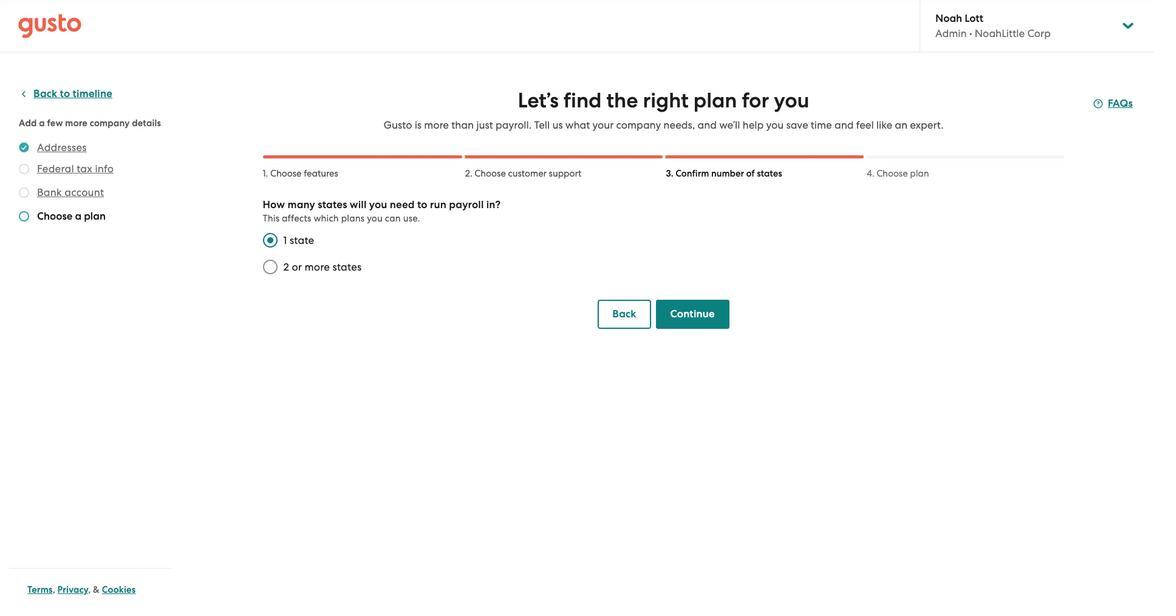 Task type: describe. For each thing, give the bounding box(es) containing it.
in?
[[486, 199, 501, 211]]

1 horizontal spatial more
[[305, 261, 330, 273]]

many
[[288, 199, 315, 211]]

plan inside choose a plan 'list'
[[84, 210, 106, 223]]

1
[[283, 235, 287, 247]]

need
[[390, 199, 415, 211]]

1 , from the left
[[53, 585, 55, 596]]

check image for bank
[[19, 188, 29, 198]]

choose plan
[[877, 168, 929, 179]]

an
[[895, 119, 908, 131]]

2
[[283, 261, 289, 273]]

payroll.
[[496, 119, 532, 131]]

customer
[[508, 168, 547, 179]]

expert.
[[910, 119, 944, 131]]

bank account
[[37, 187, 104, 199]]

choose for choose customer support
[[475, 168, 506, 179]]

find
[[564, 88, 602, 113]]

number
[[711, 168, 744, 179]]

terms , privacy , & cookies
[[27, 585, 136, 596]]

cookies button
[[102, 583, 136, 598]]

add a few more company details
[[19, 118, 161, 129]]

you right will
[[369, 199, 387, 211]]

feel
[[856, 119, 874, 131]]

choose features
[[270, 168, 338, 179]]

privacy
[[57, 585, 88, 596]]

you right help
[[766, 119, 784, 131]]

home image
[[18, 14, 81, 38]]

company inside let's find the right plan for you gusto is more than just payroll. tell us what your company needs, and we'll help you save time and feel like an expert.
[[616, 119, 661, 131]]

payroll
[[449, 199, 484, 211]]

to inside how many states will you need to run payroll in? this affects which plans you can use.
[[417, 199, 428, 211]]

us
[[553, 119, 563, 131]]

federal tax info button
[[37, 162, 114, 176]]

faqs
[[1108, 97, 1133, 110]]

2 or more states
[[283, 261, 362, 273]]

info
[[95, 163, 114, 175]]

time
[[811, 119, 832, 131]]

addresses
[[37, 142, 87, 154]]

lott
[[965, 12, 984, 25]]

more inside let's find the right plan for you gusto is more than just payroll. tell us what your company needs, and we'll help you save time and feel like an expert.
[[424, 119, 449, 131]]

terms link
[[27, 585, 53, 596]]

faqs button
[[1094, 97, 1133, 111]]

1 and from the left
[[698, 119, 717, 131]]

1 vertical spatial plan
[[910, 168, 929, 179]]

federal tax info
[[37, 163, 114, 175]]

states inside how many states will you need to run payroll in? this affects which plans you can use.
[[318, 199, 347, 211]]

this
[[263, 213, 280, 224]]

how
[[263, 199, 285, 211]]

admin
[[936, 27, 967, 39]]

than
[[451, 119, 474, 131]]

for
[[742, 88, 769, 113]]

2 and from the left
[[835, 119, 854, 131]]

can
[[385, 213, 401, 224]]

0 horizontal spatial more
[[65, 118, 87, 129]]

is
[[415, 119, 422, 131]]

add
[[19, 118, 37, 129]]

continue button
[[656, 300, 730, 329]]

tax
[[77, 163, 92, 175]]

choose customer support
[[475, 168, 582, 179]]

check image for federal
[[19, 164, 29, 174]]

let's
[[518, 88, 559, 113]]

states for of
[[757, 168, 782, 179]]

which
[[314, 213, 339, 224]]

1 state radio
[[257, 227, 283, 254]]

choose for choose a plan
[[37, 210, 73, 223]]

plans
[[341, 213, 365, 224]]

check image
[[19, 211, 29, 222]]



Task type: vqa. For each thing, say whether or not it's contained in the screenshot.
Apps
no



Task type: locate. For each thing, give the bounding box(es) containing it.
federal
[[37, 163, 74, 175]]

2 check image from the top
[[19, 188, 29, 198]]

back to timeline button
[[19, 87, 112, 101]]

few
[[47, 118, 63, 129]]

0 horizontal spatial company
[[90, 118, 130, 129]]

and
[[698, 119, 717, 131], [835, 119, 854, 131]]

you left can
[[367, 213, 383, 224]]

we'll
[[719, 119, 740, 131]]

use.
[[403, 213, 420, 224]]

bank
[[37, 187, 62, 199]]

states down the plans
[[333, 261, 362, 273]]

to left timeline
[[60, 87, 70, 100]]

terms
[[27, 585, 53, 596]]

noahlittle
[[975, 27, 1025, 39]]

back for back to timeline
[[33, 87, 57, 100]]

0 vertical spatial to
[[60, 87, 70, 100]]

gusto
[[384, 119, 412, 131]]

choose
[[270, 168, 302, 179], [475, 168, 506, 179], [877, 168, 908, 179], [37, 210, 73, 223]]

confirm number of states
[[676, 168, 782, 179]]

check image down circle check image
[[19, 164, 29, 174]]

noah
[[936, 12, 962, 25]]

1 horizontal spatial plan
[[694, 88, 737, 113]]

choose up how
[[270, 168, 302, 179]]

&
[[93, 585, 100, 596]]

plan down account
[[84, 210, 106, 223]]

continue
[[670, 308, 715, 321]]

company
[[90, 118, 130, 129], [616, 119, 661, 131]]

0 horizontal spatial to
[[60, 87, 70, 100]]

just
[[476, 119, 493, 131]]

2 vertical spatial states
[[333, 261, 362, 273]]

, left 'privacy' link
[[53, 585, 55, 596]]

2 or more states radio
[[257, 254, 283, 281]]

more right few
[[65, 118, 87, 129]]

0 horizontal spatial a
[[39, 118, 45, 129]]

your
[[593, 119, 614, 131]]

0 vertical spatial check image
[[19, 164, 29, 174]]

cookies
[[102, 585, 136, 596]]

let's find the right plan for you gusto is more than just payroll. tell us what your company needs, and we'll help you save time and feel like an expert.
[[384, 88, 944, 131]]

choose inside 'list'
[[37, 210, 73, 223]]

like
[[877, 119, 893, 131]]

to
[[60, 87, 70, 100], [417, 199, 428, 211]]

plan
[[694, 88, 737, 113], [910, 168, 929, 179], [84, 210, 106, 223]]

1 horizontal spatial a
[[75, 210, 81, 223]]

and left feel
[[835, 119, 854, 131]]

needs,
[[664, 119, 695, 131]]

0 vertical spatial a
[[39, 118, 45, 129]]

2 vertical spatial plan
[[84, 210, 106, 223]]

back
[[33, 87, 57, 100], [613, 308, 636, 321]]

choose up in?
[[475, 168, 506, 179]]

a for plan
[[75, 210, 81, 223]]

state
[[290, 235, 314, 247]]

, left "&" on the left
[[88, 585, 91, 596]]

a left few
[[39, 118, 45, 129]]

company down timeline
[[90, 118, 130, 129]]

or
[[292, 261, 302, 273]]

0 horizontal spatial plan
[[84, 210, 106, 223]]

noah lott admin • noahlittle corp
[[936, 12, 1051, 39]]

1 horizontal spatial back
[[613, 308, 636, 321]]

,
[[53, 585, 55, 596], [88, 585, 91, 596]]

•
[[970, 27, 972, 39]]

1 state
[[283, 235, 314, 247]]

bank account button
[[37, 185, 104, 200]]

plan up we'll
[[694, 88, 737, 113]]

tell
[[534, 119, 550, 131]]

will
[[350, 199, 367, 211]]

how many states will you need to run payroll in? this affects which plans you can use.
[[263, 199, 501, 224]]

1 vertical spatial a
[[75, 210, 81, 223]]

states for more
[[333, 261, 362, 273]]

0 horizontal spatial back
[[33, 87, 57, 100]]

1 horizontal spatial to
[[417, 199, 428, 211]]

account
[[65, 187, 104, 199]]

1 vertical spatial to
[[417, 199, 428, 211]]

privacy link
[[57, 585, 88, 596]]

1 horizontal spatial and
[[835, 119, 854, 131]]

plan down expert.
[[910, 168, 929, 179]]

help
[[743, 119, 764, 131]]

back to timeline
[[33, 87, 112, 100]]

choose down like
[[877, 168, 908, 179]]

states up "which"
[[318, 199, 347, 211]]

confirm
[[676, 168, 709, 179]]

more right or
[[305, 261, 330, 273]]

choose for choose plan
[[877, 168, 908, 179]]

1 check image from the top
[[19, 164, 29, 174]]

a down account
[[75, 210, 81, 223]]

back for back
[[613, 308, 636, 321]]

you
[[774, 88, 810, 113], [766, 119, 784, 131], [369, 199, 387, 211], [367, 213, 383, 224]]

addresses button
[[37, 140, 87, 155]]

affects
[[282, 213, 311, 224]]

timeline
[[73, 87, 112, 100]]

and left we'll
[[698, 119, 717, 131]]

circle check image
[[19, 140, 29, 155]]

0 vertical spatial states
[[757, 168, 782, 179]]

save
[[786, 119, 808, 131]]

0 horizontal spatial and
[[698, 119, 717, 131]]

plan inside let's find the right plan for you gusto is more than just payroll. tell us what your company needs, and we'll help you save time and feel like an expert.
[[694, 88, 737, 113]]

0 horizontal spatial ,
[[53, 585, 55, 596]]

more right is
[[424, 119, 449, 131]]

choose for choose features
[[270, 168, 302, 179]]

2 , from the left
[[88, 585, 91, 596]]

a for few
[[39, 118, 45, 129]]

to inside button
[[60, 87, 70, 100]]

a inside choose a plan 'list'
[[75, 210, 81, 223]]

to left run
[[417, 199, 428, 211]]

choose down bank on the top of page
[[37, 210, 73, 223]]

run
[[430, 199, 447, 211]]

choose a plan
[[37, 210, 106, 223]]

back button
[[598, 300, 651, 329]]

check image up check icon
[[19, 188, 29, 198]]

2 horizontal spatial more
[[424, 119, 449, 131]]

choose a plan list
[[19, 140, 168, 227]]

corp
[[1028, 27, 1051, 39]]

details
[[132, 118, 161, 129]]

of
[[746, 168, 755, 179]]

you up save
[[774, 88, 810, 113]]

0 vertical spatial plan
[[694, 88, 737, 113]]

1 horizontal spatial company
[[616, 119, 661, 131]]

states
[[757, 168, 782, 179], [318, 199, 347, 211], [333, 261, 362, 273]]

1 vertical spatial back
[[613, 308, 636, 321]]

features
[[304, 168, 338, 179]]

company down the
[[616, 119, 661, 131]]

1 vertical spatial states
[[318, 199, 347, 211]]

a
[[39, 118, 45, 129], [75, 210, 81, 223]]

1 vertical spatial check image
[[19, 188, 29, 198]]

2 horizontal spatial plan
[[910, 168, 929, 179]]

check image
[[19, 164, 29, 174], [19, 188, 29, 198]]

what
[[566, 119, 590, 131]]

states right the of
[[757, 168, 782, 179]]

the
[[607, 88, 638, 113]]

0 vertical spatial back
[[33, 87, 57, 100]]

right
[[643, 88, 689, 113]]

support
[[549, 168, 582, 179]]

1 horizontal spatial ,
[[88, 585, 91, 596]]



